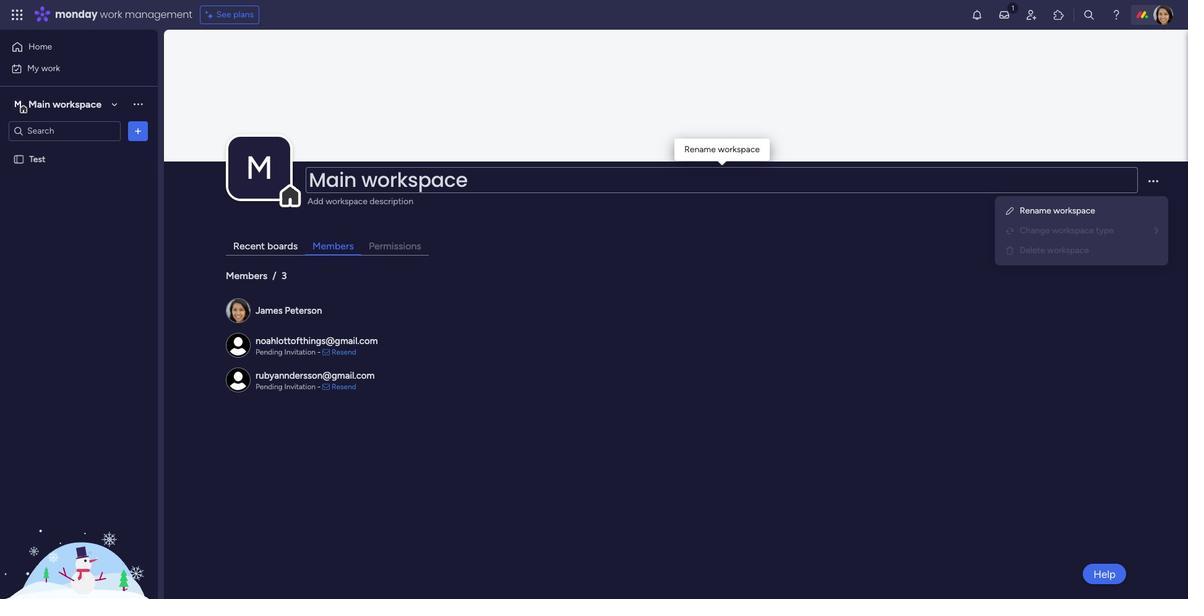 Task type: locate. For each thing, give the bounding box(es) containing it.
options image
[[132, 125, 144, 137]]

change workspace type image
[[1006, 226, 1016, 236]]

rubyanndersson@gmail.com link
[[256, 370, 375, 381]]

workspace options image
[[132, 98, 144, 110]]

delete workspace menu item
[[1006, 243, 1159, 258]]

2 invitation from the top
[[285, 383, 316, 391]]

m
[[14, 99, 22, 109], [246, 149, 273, 187]]

1 pending invitation - from the top
[[256, 348, 323, 357]]

0 vertical spatial resend link
[[332, 348, 357, 357]]

invitation
[[285, 348, 316, 357], [285, 383, 316, 391]]

2 resend from the top
[[332, 383, 357, 391]]

0 vertical spatial members
[[313, 240, 354, 252]]

main inside the workspace selection element
[[28, 98, 50, 110]]

members down 'add' on the left top of the page
[[313, 240, 354, 252]]

rubyanndersson@gmail.com
[[256, 370, 375, 381]]

-
[[318, 348, 321, 357], [318, 383, 321, 391]]

0 vertical spatial resend
[[332, 348, 357, 357]]

1 vertical spatial -
[[318, 383, 321, 391]]

pending for noahlottofthings@gmail.com
[[256, 348, 283, 357]]

1 vertical spatial resend link
[[332, 383, 357, 391]]

1 vertical spatial pending invitation -
[[256, 383, 323, 391]]

workspace up the delete workspace menu item
[[1053, 225, 1095, 236]]

workspace inside the delete workspace menu item
[[1048, 245, 1090, 256]]

1 vertical spatial pending
[[256, 383, 283, 391]]

public board image
[[13, 153, 25, 165]]

apps image
[[1053, 9, 1066, 21]]

pending down james
[[256, 348, 283, 357]]

rename up main workspace field
[[685, 144, 716, 155]]

main up 'add' on the left top of the page
[[309, 166, 357, 194]]

envelope o image down rubyanndersson@gmail.com
[[323, 383, 330, 391]]

2 envelope o image from the top
[[323, 383, 330, 391]]

1 horizontal spatial rename
[[1020, 206, 1052, 216]]

1 vertical spatial members
[[226, 270, 268, 282]]

1 invitation from the top
[[285, 348, 316, 357]]

1 horizontal spatial m
[[246, 149, 273, 187]]

pending down rubyanndersson@gmail.com link
[[256, 383, 283, 391]]

rename workspace image
[[1006, 206, 1016, 216]]

members
[[313, 240, 354, 252], [226, 270, 268, 282]]

0 horizontal spatial rename
[[685, 144, 716, 155]]

0 horizontal spatial main workspace
[[28, 98, 102, 110]]

0 vertical spatial m
[[14, 99, 22, 109]]

recent
[[233, 240, 265, 252]]

rename workspace up main workspace field
[[685, 144, 760, 155]]

0 horizontal spatial members
[[226, 270, 268, 282]]

workspace down change workspace type
[[1048, 245, 1090, 256]]

0 vertical spatial main workspace
[[28, 98, 102, 110]]

1 horizontal spatial rename workspace
[[1020, 206, 1096, 216]]

1 vertical spatial resend
[[332, 383, 357, 391]]

1 resend from the top
[[332, 348, 357, 357]]

0 vertical spatial invitation
[[285, 348, 316, 357]]

main workspace up search in workspace field
[[28, 98, 102, 110]]

1 vertical spatial invitation
[[285, 383, 316, 391]]

1 vertical spatial envelope o image
[[323, 383, 330, 391]]

resend for noahlottofthings@gmail.com
[[332, 348, 357, 357]]

rename workspace
[[685, 144, 760, 155], [1020, 206, 1096, 216]]

description
[[370, 196, 414, 207]]

help button
[[1084, 564, 1127, 585]]

resend down rubyanndersson@gmail.com
[[332, 383, 357, 391]]

invitation down noahlottofthings@gmail.com link
[[285, 348, 316, 357]]

delete workspace
[[1020, 245, 1090, 256]]

work
[[100, 7, 122, 22], [41, 63, 60, 73]]

1 image
[[1008, 1, 1019, 15]]

lottie animation image
[[0, 474, 158, 599]]

1 vertical spatial work
[[41, 63, 60, 73]]

invite members image
[[1026, 9, 1038, 21]]

pending invitation - for noahlottofthings@gmail.com
[[256, 348, 323, 357]]

1 resend link from the top
[[332, 348, 357, 357]]

- for rubyanndersson@gmail.com
[[318, 383, 321, 391]]

main workspace
[[28, 98, 102, 110], [309, 166, 468, 194]]

main workspace up description at left top
[[309, 166, 468, 194]]

0 vertical spatial pending invitation -
[[256, 348, 323, 357]]

0 vertical spatial pending
[[256, 348, 283, 357]]

0 horizontal spatial work
[[41, 63, 60, 73]]

resend
[[332, 348, 357, 357], [332, 383, 357, 391]]

workspace image
[[12, 98, 24, 111], [228, 137, 290, 199]]

work for monday
[[100, 7, 122, 22]]

0 vertical spatial rename workspace
[[685, 144, 760, 155]]

pending invitation - down noahlottofthings@gmail.com link
[[256, 348, 323, 357]]

m inside 'dropdown button'
[[246, 149, 273, 187]]

rename
[[685, 144, 716, 155], [1020, 206, 1052, 216]]

members / 3
[[226, 270, 287, 282]]

delete workspace image
[[1006, 246, 1016, 256]]

- down noahlottofthings@gmail.com
[[318, 348, 321, 357]]

work right monday
[[100, 7, 122, 22]]

james peterson link
[[256, 305, 322, 316]]

workspace
[[53, 98, 102, 110], [719, 144, 760, 155], [362, 166, 468, 194], [326, 196, 368, 207], [1054, 206, 1096, 216], [1053, 225, 1095, 236], [1048, 245, 1090, 256]]

1 envelope o image from the top
[[323, 349, 330, 356]]

notifications image
[[972, 9, 984, 21]]

0 vertical spatial workspace image
[[12, 98, 24, 111]]

james peterson
[[256, 305, 322, 316]]

members left /
[[226, 270, 268, 282]]

0 horizontal spatial rename workspace
[[685, 144, 760, 155]]

main
[[28, 98, 50, 110], [309, 166, 357, 194]]

help
[[1094, 568, 1116, 581]]

resend link down noahlottofthings@gmail.com
[[332, 348, 357, 357]]

m button
[[228, 137, 290, 199]]

1 - from the top
[[318, 348, 321, 357]]

0 vertical spatial rename
[[685, 144, 716, 155]]

0 horizontal spatial main
[[28, 98, 50, 110]]

envelope o image
[[323, 349, 330, 356], [323, 383, 330, 391]]

select product image
[[11, 9, 24, 21]]

rename up change
[[1020, 206, 1052, 216]]

0 vertical spatial envelope o image
[[323, 349, 330, 356]]

invitation down rubyanndersson@gmail.com
[[285, 383, 316, 391]]

work inside my work button
[[41, 63, 60, 73]]

- for noahlottofthings@gmail.com
[[318, 348, 321, 357]]

my
[[27, 63, 39, 73]]

2 - from the top
[[318, 383, 321, 391]]

option
[[0, 148, 158, 150]]

resend link
[[332, 348, 357, 357], [332, 383, 357, 391]]

0 horizontal spatial m
[[14, 99, 22, 109]]

peterson
[[285, 305, 322, 316]]

1 vertical spatial workspace image
[[228, 137, 290, 199]]

rename workspace up change workspace type
[[1020, 206, 1096, 216]]

resend down noahlottofthings@gmail.com
[[332, 348, 357, 357]]

1 horizontal spatial members
[[313, 240, 354, 252]]

resend link down rubyanndersson@gmail.com
[[332, 383, 357, 391]]

plans
[[233, 9, 254, 20]]

main down my work
[[28, 98, 50, 110]]

see
[[217, 9, 231, 20]]

- down rubyanndersson@gmail.com
[[318, 383, 321, 391]]

1 vertical spatial m
[[246, 149, 273, 187]]

1 vertical spatial main workspace
[[309, 166, 468, 194]]

pending invitation -
[[256, 348, 323, 357], [256, 383, 323, 391]]

2 pending invitation - from the top
[[256, 383, 323, 391]]

add workspace description
[[308, 196, 414, 207]]

workspace up main workspace field
[[719, 144, 760, 155]]

see plans button
[[200, 6, 260, 24]]

2 resend link from the top
[[332, 383, 357, 391]]

envelope o image down noahlottofthings@gmail.com
[[323, 349, 330, 356]]

0 vertical spatial work
[[100, 7, 122, 22]]

work right my
[[41, 63, 60, 73]]

pending
[[256, 348, 283, 357], [256, 383, 283, 391]]

workspace up change workspace type
[[1054, 206, 1096, 216]]

pending invitation - down rubyanndersson@gmail.com
[[256, 383, 323, 391]]

Search in workspace field
[[26, 124, 103, 138]]

1 pending from the top
[[256, 348, 283, 357]]

my work button
[[7, 59, 133, 78]]

1 vertical spatial rename
[[1020, 206, 1052, 216]]

1 horizontal spatial main
[[309, 166, 357, 194]]

envelope o image for rubyanndersson@gmail.com
[[323, 383, 330, 391]]

1 horizontal spatial work
[[100, 7, 122, 22]]

0 vertical spatial main
[[28, 98, 50, 110]]

0 vertical spatial -
[[318, 348, 321, 357]]

2 pending from the top
[[256, 383, 283, 391]]



Task type: vqa. For each thing, say whether or not it's contained in the screenshot.
the topmost UPDATE
no



Task type: describe. For each thing, give the bounding box(es) containing it.
noahlottofthings@gmail.com link
[[256, 335, 378, 347]]

Main workspace field
[[306, 166, 1139, 194]]

inbox image
[[999, 9, 1011, 21]]

workspace up search in workspace field
[[53, 98, 102, 110]]

home button
[[7, 37, 133, 57]]

resend for rubyanndersson@gmail.com
[[332, 383, 357, 391]]

test list box
[[0, 146, 158, 337]]

workspace inside change workspace type menu item
[[1053, 225, 1095, 236]]

lottie animation element
[[0, 474, 158, 599]]

change workspace type menu item
[[1006, 224, 1159, 238]]

add
[[308, 196, 324, 207]]

members for members / 3
[[226, 270, 268, 282]]

james
[[256, 305, 283, 316]]

james peterson image
[[1154, 5, 1174, 25]]

change workspace type
[[1020, 225, 1114, 236]]

home
[[28, 41, 52, 52]]

1 vertical spatial main
[[309, 166, 357, 194]]

monday work management
[[55, 7, 192, 22]]

resend link for rubyanndersson@gmail.com
[[332, 383, 357, 391]]

1 vertical spatial rename workspace
[[1020, 206, 1096, 216]]

pending for rubyanndersson@gmail.com
[[256, 383, 283, 391]]

change
[[1020, 225, 1051, 236]]

workspace selection element
[[12, 97, 103, 113]]

my work
[[27, 63, 60, 73]]

main workspace inside the workspace selection element
[[28, 98, 102, 110]]

delete
[[1020, 245, 1046, 256]]

m inside the workspace selection element
[[14, 99, 22, 109]]

workspace right 'add' on the left top of the page
[[326, 196, 368, 207]]

workspace up description at left top
[[362, 166, 468, 194]]

3
[[282, 270, 287, 282]]

monday
[[55, 7, 98, 22]]

recent boards
[[233, 240, 298, 252]]

resend link for noahlottofthings@gmail.com
[[332, 348, 357, 357]]

envelope o image for noahlottofthings@gmail.com
[[323, 349, 330, 356]]

permissions
[[369, 240, 422, 252]]

management
[[125, 7, 192, 22]]

list arrow image
[[1155, 227, 1159, 235]]

0 horizontal spatial workspace image
[[12, 98, 24, 111]]

boards
[[268, 240, 298, 252]]

work for my
[[41, 63, 60, 73]]

v2 ellipsis image
[[1149, 180, 1159, 191]]

invitation for rubyanndersson@gmail.com
[[285, 383, 316, 391]]

/
[[273, 270, 277, 282]]

pending invitation - for rubyanndersson@gmail.com
[[256, 383, 323, 391]]

1 horizontal spatial workspace image
[[228, 137, 290, 199]]

test
[[29, 154, 45, 164]]

invitation for noahlottofthings@gmail.com
[[285, 348, 316, 357]]

search everything image
[[1084, 9, 1096, 21]]

help image
[[1111, 9, 1123, 21]]

1 horizontal spatial main workspace
[[309, 166, 468, 194]]

type
[[1097, 225, 1114, 236]]

see plans
[[217, 9, 254, 20]]

members for members
[[313, 240, 354, 252]]

noahlottofthings@gmail.com
[[256, 335, 378, 347]]



